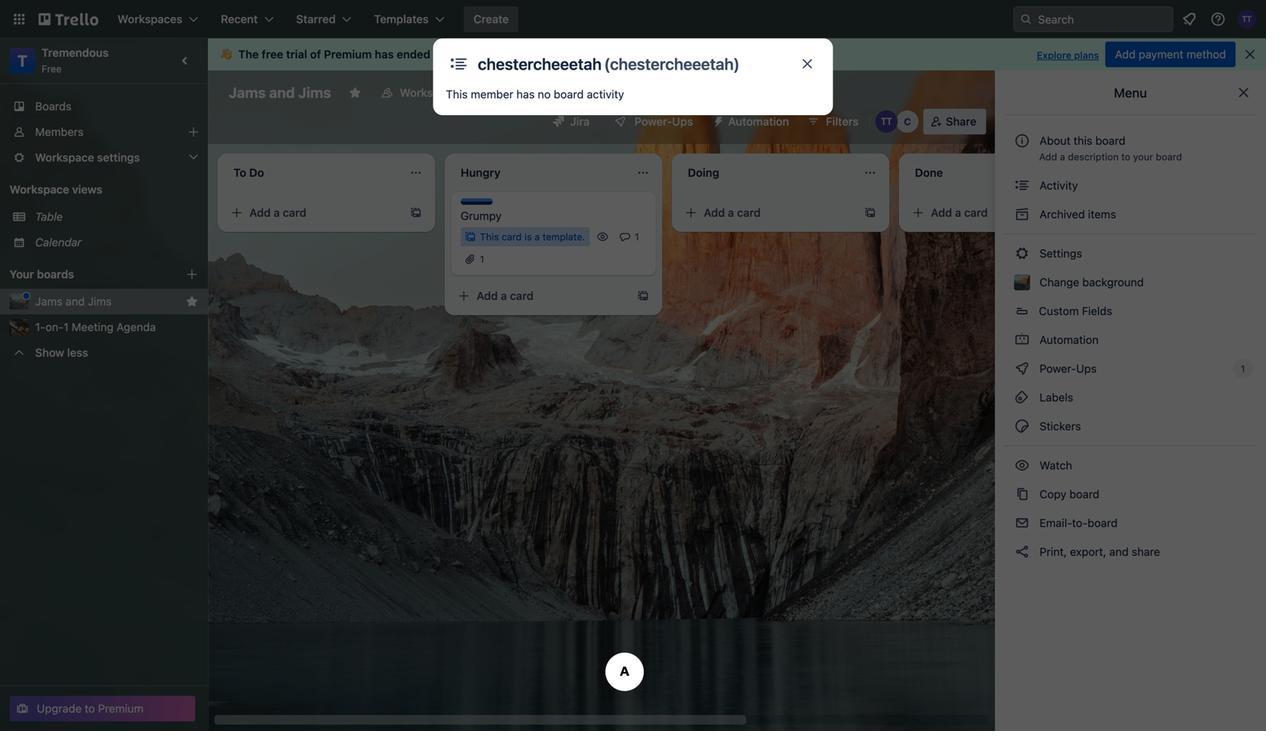 Task type: vqa. For each thing, say whether or not it's contained in the screenshot.
card associated with rightmost ADD A CARD button
yes



Task type: describe. For each thing, give the bounding box(es) containing it.
change background
[[1037, 276, 1144, 289]]

terry turtle (terryturtle) image
[[1238, 10, 1257, 29]]

sm image for settings
[[1014, 246, 1030, 262]]

board link
[[508, 80, 577, 106]]

sm image for stickers
[[1014, 418, 1030, 434]]

workspace for workspace views
[[10, 183, 69, 196]]

template.
[[543, 231, 585, 242]]

about this board add a description to your board
[[1040, 134, 1182, 162]]

t
[[17, 51, 27, 70]]

tremendous inside 'banner'
[[452, 48, 519, 61]]

chestercheeetah (chestercheeetah) image
[[897, 110, 919, 133]]

ended
[[397, 48, 431, 61]]

add a card for leftmost create from template… image
[[477, 289, 534, 302]]

0 notifications image
[[1180, 10, 1199, 29]]

Search field
[[1033, 7, 1173, 31]]

sm image for email-to-board
[[1014, 515, 1030, 531]]

automation button
[[706, 109, 799, 134]]

jira
[[570, 115, 590, 128]]

to-
[[1072, 516, 1088, 530]]

this
[[1074, 134, 1093, 147]]

method
[[1187, 48, 1226, 61]]

sm image inside the automation button
[[706, 109, 729, 131]]

1-
[[35, 320, 45, 334]]

board left customize views image
[[554, 88, 584, 101]]

board up description
[[1096, 134, 1126, 147]]

trial
[[286, 48, 307, 61]]

members link
[[0, 119, 208, 145]]

power-ups inside button
[[635, 115, 693, 128]]

watch
[[1037, 459, 1076, 472]]

calendar link
[[35, 234, 198, 250]]

export,
[[1070, 545, 1107, 558]]

customize views image
[[585, 85, 601, 101]]

👋 the free trial of premium has ended for tremendous .
[[221, 48, 522, 61]]

1 vertical spatial to
[[85, 702, 95, 715]]

email-
[[1040, 516, 1072, 530]]

sm image for archived items
[[1014, 206, 1030, 222]]

description
[[1068, 151, 1119, 162]]

tremendous link
[[42, 46, 109, 59]]

banner containing 👋
[[208, 38, 1266, 70]]

share button
[[924, 109, 986, 134]]

email-to-board link
[[1005, 510, 1257, 536]]

create
[[474, 12, 509, 26]]

add board image
[[186, 268, 198, 281]]

items
[[1088, 208, 1117, 221]]

power-ups button
[[603, 109, 703, 134]]

explore plans
[[1037, 50, 1099, 61]]

0 horizontal spatial jams
[[35, 295, 63, 308]]

1 vertical spatial ups
[[1076, 362, 1097, 375]]

2 vertical spatial and
[[1110, 545, 1129, 558]]

less
[[67, 346, 88, 359]]

change
[[1040, 276, 1080, 289]]

change background link
[[1005, 270, 1257, 295]]

share
[[1132, 545, 1161, 558]]

print, export, and share link
[[1005, 539, 1257, 565]]

custom fields
[[1039, 304, 1113, 318]]

explore
[[1037, 50, 1072, 61]]

members
[[35, 125, 84, 138]]

0 horizontal spatial create from template… image
[[637, 290, 650, 302]]

add inside add payment method button
[[1115, 48, 1136, 61]]

chestercheeetah (chestercheeetah)
[[478, 54, 740, 73]]

add a card button for topmost create from template… image
[[678, 200, 858, 226]]

board
[[536, 86, 567, 99]]

watch link
[[1005, 453, 1257, 478]]

(chestercheeetah)
[[604, 54, 740, 73]]

background
[[1083, 276, 1144, 289]]

your
[[1134, 151, 1153, 162]]

copy board
[[1037, 488, 1100, 501]]

1 vertical spatial has
[[517, 88, 535, 101]]

1 vertical spatial premium
[[98, 702, 144, 715]]

upgrade to premium
[[37, 702, 144, 715]]

share
[[946, 115, 977, 128]]

.
[[519, 48, 522, 61]]

workspace visible
[[400, 86, 496, 99]]

👋
[[221, 48, 232, 61]]

to inside about this board add a description to your board
[[1122, 151, 1131, 162]]

add inside about this board add a description to your board
[[1040, 151, 1058, 162]]

settings
[[1037, 247, 1083, 260]]

premium inside 'banner'
[[324, 48, 372, 61]]

this member has no board activity
[[446, 88, 624, 101]]

show less button
[[0, 340, 208, 366]]

0 horizontal spatial jams and jims
[[35, 295, 112, 308]]

add payment method button
[[1106, 42, 1236, 67]]

jams inside board name text box
[[229, 84, 266, 101]]

labels
[[1037, 391, 1074, 404]]

stickers
[[1037, 420, 1081, 433]]

a inside about this board add a description to your board
[[1060, 151, 1066, 162]]

activity link
[[1005, 173, 1257, 198]]

print, export, and share
[[1037, 545, 1161, 558]]

is
[[525, 231, 532, 242]]

calendar
[[35, 236, 82, 249]]

chestercheeetah
[[478, 54, 602, 73]]

meeting
[[72, 320, 114, 334]]

views
[[72, 183, 102, 196]]

workspace visible button
[[371, 80, 505, 106]]

grumpy link
[[461, 208, 646, 224]]

copy board link
[[1005, 482, 1257, 507]]

1 vertical spatial and
[[66, 295, 85, 308]]

email-to-board
[[1037, 516, 1118, 530]]



Task type: locate. For each thing, give the bounding box(es) containing it.
grumpy
[[461, 209, 502, 222]]

create button
[[464, 6, 519, 32]]

2 sm image from the top
[[1014, 458, 1030, 474]]

0 vertical spatial and
[[269, 84, 295, 101]]

your
[[10, 268, 34, 281]]

workspace inside button
[[400, 86, 459, 99]]

sm image for labels
[[1014, 390, 1030, 406]]

1 horizontal spatial automation
[[1037, 333, 1099, 346]]

tremendous down create button
[[452, 48, 519, 61]]

on-
[[45, 320, 64, 334]]

power-ups down (chestercheeetah)
[[635, 115, 693, 128]]

ups inside button
[[672, 115, 693, 128]]

1 horizontal spatial has
[[517, 88, 535, 101]]

0 vertical spatial power-
[[635, 115, 672, 128]]

has left ended
[[375, 48, 394, 61]]

activity
[[587, 88, 624, 101]]

jams down the on the top left of the page
[[229, 84, 266, 101]]

sm image inside stickers link
[[1014, 418, 1030, 434]]

0 horizontal spatial power-ups
[[635, 115, 693, 128]]

free
[[262, 48, 283, 61]]

agenda
[[117, 320, 156, 334]]

workspace
[[400, 86, 459, 99], [10, 183, 69, 196]]

add a card for topmost create from template… image
[[704, 206, 761, 219]]

filters
[[826, 115, 859, 128]]

1 horizontal spatial jams
[[229, 84, 266, 101]]

0 vertical spatial jams and jims
[[229, 84, 331, 101]]

boards
[[35, 100, 71, 113]]

primary element
[[0, 0, 1266, 38]]

custom
[[1039, 304, 1079, 318]]

1 sm image from the top
[[1014, 178, 1030, 194]]

sm image for automation
[[1014, 332, 1030, 348]]

0 horizontal spatial has
[[375, 48, 394, 61]]

1 vertical spatial power-
[[1040, 362, 1076, 375]]

0 vertical spatial premium
[[324, 48, 372, 61]]

jams
[[229, 84, 266, 101], [35, 295, 63, 308]]

sm image
[[1014, 178, 1030, 194], [1014, 458, 1030, 474]]

your boards with 2 items element
[[10, 265, 162, 284]]

show less
[[35, 346, 88, 359]]

add a card for create from template… icon
[[250, 206, 306, 219]]

jams and jims inside board name text box
[[229, 84, 331, 101]]

and down your boards with 2 items element
[[66, 295, 85, 308]]

and down free
[[269, 84, 295, 101]]

sm image inside 'print, export, and share' link
[[1014, 544, 1030, 560]]

power- down (chestercheeetah)
[[635, 115, 672, 128]]

your boards
[[10, 268, 74, 281]]

workspace for workspace visible
[[400, 86, 459, 99]]

sm image for power-ups
[[1014, 361, 1030, 377]]

0 horizontal spatial tremendous
[[42, 46, 109, 59]]

board up to-
[[1070, 488, 1100, 501]]

jams and jims down free
[[229, 84, 331, 101]]

1 horizontal spatial this
[[480, 231, 499, 242]]

tremendous free
[[42, 46, 109, 74]]

has inside 'banner'
[[375, 48, 394, 61]]

1 horizontal spatial premium
[[324, 48, 372, 61]]

power-ups
[[635, 115, 693, 128], [1037, 362, 1100, 375]]

0 horizontal spatial automation
[[729, 115, 789, 128]]

table link
[[35, 209, 198, 225]]

1 horizontal spatial jims
[[298, 84, 331, 101]]

0 vertical spatial automation
[[729, 115, 789, 128]]

1 vertical spatial this
[[480, 231, 499, 242]]

0 horizontal spatial workspace
[[10, 183, 69, 196]]

this for this card is a template.
[[480, 231, 499, 242]]

2 horizontal spatial add a card
[[704, 206, 761, 219]]

1 horizontal spatial and
[[269, 84, 295, 101]]

workspace down 'for'
[[400, 86, 459, 99]]

copy
[[1040, 488, 1067, 501]]

tremendous up free
[[42, 46, 109, 59]]

2 horizontal spatial add a card button
[[678, 200, 858, 226]]

sm image inside archived items link
[[1014, 206, 1030, 222]]

power- up labels
[[1040, 362, 1076, 375]]

1 horizontal spatial ups
[[1076, 362, 1097, 375]]

sm image inside settings link
[[1014, 246, 1030, 262]]

sm image for copy board
[[1014, 486, 1030, 502]]

fields
[[1082, 304, 1113, 318]]

0 horizontal spatial to
[[85, 702, 95, 715]]

automation left filters button
[[729, 115, 789, 128]]

stickers link
[[1005, 414, 1257, 439]]

0 horizontal spatial power-
[[635, 115, 672, 128]]

this down grumpy
[[480, 231, 499, 242]]

upgrade to premium link
[[10, 696, 195, 722]]

0 horizontal spatial ups
[[672, 115, 693, 128]]

no
[[538, 88, 551, 101]]

0 vertical spatial has
[[375, 48, 394, 61]]

member
[[471, 88, 514, 101]]

0 vertical spatial sm image
[[1014, 178, 1030, 194]]

Board name text field
[[221, 80, 339, 106]]

search image
[[1020, 13, 1033, 26]]

power-
[[635, 115, 672, 128], [1040, 362, 1076, 375]]

board right your
[[1156, 151, 1182, 162]]

has left no
[[517, 88, 535, 101]]

add a card button for leftmost create from template… image
[[451, 283, 630, 309]]

ups
[[672, 115, 693, 128], [1076, 362, 1097, 375]]

show
[[35, 346, 64, 359]]

this for this member has no board activity
[[446, 88, 468, 101]]

0 horizontal spatial this
[[446, 88, 468, 101]]

power- inside button
[[635, 115, 672, 128]]

1 horizontal spatial jams and jims
[[229, 84, 331, 101]]

and left share
[[1110, 545, 1129, 558]]

1 horizontal spatial power-ups
[[1037, 362, 1100, 375]]

open information menu image
[[1210, 11, 1226, 27]]

jams and jims link
[[35, 294, 179, 310]]

visible
[[462, 86, 496, 99]]

add payment method
[[1115, 48, 1226, 61]]

boards
[[37, 268, 74, 281]]

table
[[35, 210, 63, 223]]

star or unstar board image
[[349, 86, 362, 99]]

0 horizontal spatial jims
[[88, 295, 112, 308]]

1-on-1 meeting agenda
[[35, 320, 156, 334]]

sm image
[[706, 109, 729, 131], [1014, 206, 1030, 222], [1014, 246, 1030, 262], [1014, 332, 1030, 348], [1014, 361, 1030, 377], [1014, 390, 1030, 406], [1014, 418, 1030, 434], [1014, 486, 1030, 502], [1014, 515, 1030, 531], [1014, 544, 1030, 560]]

automation inside button
[[729, 115, 789, 128]]

to
[[1122, 151, 1131, 162], [85, 702, 95, 715]]

0 vertical spatial ups
[[672, 115, 693, 128]]

sm image for activity
[[1014, 178, 1030, 194]]

the
[[238, 48, 259, 61]]

menu
[[1114, 85, 1147, 100]]

jams up on-
[[35, 295, 63, 308]]

sm image inside "activity" link
[[1014, 178, 1030, 194]]

labels link
[[1005, 385, 1257, 410]]

board up print, export, and share
[[1088, 516, 1118, 530]]

0 vertical spatial to
[[1122, 151, 1131, 162]]

free
[[42, 63, 62, 74]]

premium right upgrade
[[98, 702, 144, 715]]

1 horizontal spatial workspace
[[400, 86, 459, 99]]

1 vertical spatial workspace
[[10, 183, 69, 196]]

ups down (chestercheeetah)
[[672, 115, 693, 128]]

1 horizontal spatial add a card
[[477, 289, 534, 302]]

automation down custom fields
[[1037, 333, 1099, 346]]

sm image inside watch link
[[1014, 458, 1030, 474]]

0 horizontal spatial and
[[66, 295, 85, 308]]

to left your
[[1122, 151, 1131, 162]]

automation link
[[1005, 327, 1257, 353]]

sm image left watch
[[1014, 458, 1030, 474]]

terry turtle (terryturtle) image
[[876, 110, 898, 133]]

1 vertical spatial jims
[[88, 295, 112, 308]]

1 horizontal spatial power-
[[1040, 362, 1076, 375]]

0 vertical spatial workspace
[[400, 86, 459, 99]]

1 horizontal spatial add a card button
[[451, 283, 630, 309]]

activity
[[1037, 179, 1078, 192]]

0 horizontal spatial add a card button
[[224, 200, 403, 226]]

this left member
[[446, 88, 468, 101]]

0 horizontal spatial premium
[[98, 702, 144, 715]]

sm image for watch
[[1014, 458, 1030, 474]]

c
[[904, 116, 911, 127]]

0 vertical spatial power-ups
[[635, 115, 693, 128]]

premium
[[324, 48, 372, 61], [98, 702, 144, 715]]

premium right of
[[324, 48, 372, 61]]

1 vertical spatial sm image
[[1014, 458, 1030, 474]]

1 inside "1-on-1 meeting agenda" link
[[64, 320, 69, 334]]

print,
[[1040, 545, 1067, 558]]

plans
[[1074, 50, 1099, 61]]

this
[[446, 88, 468, 101], [480, 231, 499, 242]]

0 vertical spatial this
[[446, 88, 468, 101]]

wave image
[[221, 47, 232, 62]]

for
[[433, 48, 449, 61]]

1 vertical spatial power-ups
[[1037, 362, 1100, 375]]

jims
[[298, 84, 331, 101], [88, 295, 112, 308]]

create from template… image
[[864, 206, 877, 219], [637, 290, 650, 302]]

archived items link
[[1005, 202, 1257, 227]]

custom fields button
[[1005, 298, 1257, 324]]

t link
[[10, 48, 35, 74]]

sm image left activity
[[1014, 178, 1030, 194]]

payment
[[1139, 48, 1184, 61]]

starred icon image
[[186, 295, 198, 308]]

jims up 1-on-1 meeting agenda at left top
[[88, 295, 112, 308]]

add a card button
[[224, 200, 403, 226], [678, 200, 858, 226], [451, 283, 630, 309]]

1 horizontal spatial to
[[1122, 151, 1131, 162]]

0 vertical spatial jims
[[298, 84, 331, 101]]

0 vertical spatial jams
[[229, 84, 266, 101]]

sm image inside automation link
[[1014, 332, 1030, 348]]

1 vertical spatial jams and jims
[[35, 295, 112, 308]]

jira button
[[543, 109, 599, 134]]

sm image inside the email-to-board link
[[1014, 515, 1030, 531]]

jams and jims down your boards with 2 items element
[[35, 295, 112, 308]]

explore plans button
[[1037, 46, 1099, 65]]

jims inside board name text box
[[298, 84, 331, 101]]

this card is a template.
[[480, 231, 585, 242]]

boards link
[[0, 94, 208, 119]]

0 vertical spatial create from template… image
[[864, 206, 877, 219]]

color: blue, title: none image
[[461, 198, 493, 205]]

1 vertical spatial automation
[[1037, 333, 1099, 346]]

workspace views
[[10, 183, 102, 196]]

of
[[310, 48, 321, 61]]

sm image inside labels link
[[1014, 390, 1030, 406]]

archived items
[[1037, 208, 1117, 221]]

power-ups up labels
[[1037, 362, 1100, 375]]

1 vertical spatial create from template… image
[[637, 290, 650, 302]]

1 vertical spatial jams
[[35, 295, 63, 308]]

settings link
[[1005, 241, 1257, 266]]

add a card button for create from template… icon
[[224, 200, 403, 226]]

create from template… image
[[410, 206, 422, 219]]

sm image inside "copy board" link
[[1014, 486, 1030, 502]]

back to home image
[[38, 6, 98, 32]]

ups down automation link
[[1076, 362, 1097, 375]]

to right upgrade
[[85, 702, 95, 715]]

2 horizontal spatial and
[[1110, 545, 1129, 558]]

workspace up table
[[10, 183, 69, 196]]

about
[[1040, 134, 1071, 147]]

and inside board name text box
[[269, 84, 295, 101]]

1 horizontal spatial create from template… image
[[864, 206, 877, 219]]

1 horizontal spatial tremendous
[[452, 48, 519, 61]]

banner
[[208, 38, 1266, 70]]

jims down of
[[298, 84, 331, 101]]

a
[[1060, 151, 1066, 162], [274, 206, 280, 219], [728, 206, 734, 219], [535, 231, 540, 242], [501, 289, 507, 302]]

sm image for print, export, and share
[[1014, 544, 1030, 560]]

0 horizontal spatial add a card
[[250, 206, 306, 219]]



